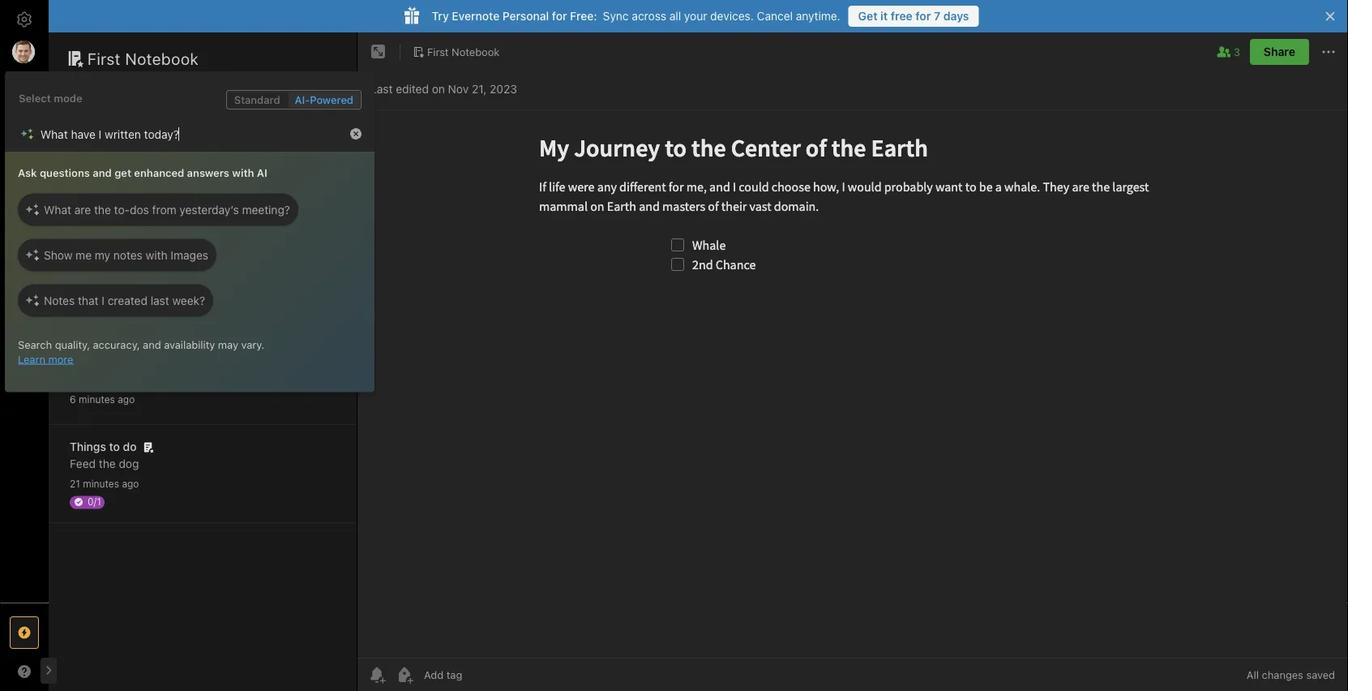 Task type: vqa. For each thing, say whether or not it's contained in the screenshot.
Note Editor Text Field
yes



Task type: describe. For each thing, give the bounding box(es) containing it.
minutes for 6 minutes ago
[[79, 394, 115, 405]]

get
[[859, 9, 878, 23]]

the up the me, at the top left of the page
[[223, 148, 240, 161]]

Note Editor text field
[[358, 110, 1349, 658]]

the inside search results field
[[94, 203, 111, 216]]

things to do
[[70, 440, 137, 453]]

get it free for 7 days button
[[849, 6, 979, 27]]

try evernote personal for free: sync across all your devices. cancel anytime.
[[432, 9, 841, 23]]

probably
[[137, 182, 183, 195]]

the down things to do
[[99, 457, 116, 470]]

notes that i created last week?
[[44, 294, 205, 307]]

standard tab
[[228, 92, 287, 108]]

minutes for 21 minutes ago
[[83, 478, 119, 490]]

the inside the if life were any different for me, and i could choose how, i would probably want to be a whale. they are the largest mammal on earth and masters of their vast d...
[[89, 199, 106, 213]]

notebook inside button
[[452, 46, 500, 58]]

are inside search results field
[[74, 203, 91, 216]]

week?
[[172, 294, 205, 307]]

ask
[[18, 166, 37, 178]]

and down whale.
[[243, 199, 262, 213]]

get
[[115, 166, 131, 178]]

could
[[264, 165, 293, 178]]

0 vertical spatial minutes
[[97, 296, 133, 308]]

images
[[171, 248, 209, 262]]

free
[[891, 9, 913, 23]]

first inside button
[[427, 46, 449, 58]]

0 horizontal spatial notes
[[78, 83, 108, 97]]

last edited on nov 21, 2023
[[371, 82, 517, 96]]

want
[[186, 182, 211, 195]]

get it free for 7 days
[[859, 9, 970, 23]]

life.
[[186, 262, 204, 276]]

0 horizontal spatial with
[[146, 248, 168, 262]]

a
[[70, 262, 77, 276]]

0 vertical spatial of
[[209, 148, 220, 161]]

your
[[685, 9, 708, 23]]

what
[[44, 203, 71, 216]]

whale.
[[254, 182, 287, 195]]

ai-
[[295, 93, 310, 106]]

3 button
[[1215, 42, 1241, 62]]

my journey to the center of the earth
[[70, 148, 272, 161]]

3
[[1234, 46, 1241, 58]]

share button
[[1251, 39, 1310, 65]]

were
[[98, 165, 124, 178]]

thumbnail image
[[273, 244, 344, 315]]

first notebook inside button
[[427, 46, 500, 58]]

answers
[[187, 166, 230, 178]]

changes
[[1263, 669, 1304, 681]]

7
[[935, 9, 941, 23]]

i inside search results field
[[102, 294, 105, 307]]

select mode
[[19, 92, 82, 104]]

just now
[[70, 202, 111, 213]]

feed the dog
[[70, 457, 139, 470]]

6
[[70, 394, 76, 405]]

journey
[[89, 148, 132, 161]]

click to expand image
[[42, 661, 54, 681]]

vast
[[97, 216, 118, 230]]

a few minutes ago
[[70, 296, 153, 308]]

things
[[70, 440, 106, 453]]

from
[[152, 203, 177, 216]]

for inside the if life were any different for me, and i could choose how, i would probably want to be a whale. they are the largest mammal on earth and masters of their vast d...
[[196, 165, 210, 178]]

notes
[[44, 294, 75, 307]]

0 horizontal spatial notebook
[[125, 49, 199, 68]]

to left do
[[109, 440, 120, 453]]

that
[[78, 294, 99, 307]]

upgrade image
[[15, 623, 34, 642]]

settings image
[[15, 10, 34, 29]]

ai-powered
[[295, 93, 354, 106]]

ago for 6 minutes ago
[[118, 394, 135, 405]]

it
[[881, 9, 888, 23]]

across
[[632, 9, 667, 23]]

availability
[[164, 339, 215, 351]]

largest
[[109, 199, 145, 213]]

saved
[[1307, 669, 1336, 681]]

learn more link
[[18, 353, 73, 365]]

0/1
[[88, 496, 101, 507]]

just
[[70, 202, 89, 213]]

if life were any different for me, and i could choose how, i would probably want to be a whale. they are the largest mammal on earth and masters of their vast d...
[[70, 165, 335, 230]]

my
[[95, 248, 110, 262]]

evernote
[[452, 9, 500, 23]]

edited
[[396, 82, 429, 96]]

earth inside the if life were any different for me, and i could choose how, i would probably want to be a whale. they are the largest mammal on earth and masters of their vast d...
[[212, 199, 240, 213]]

powered
[[310, 93, 354, 106]]

notes inside search results field
[[113, 248, 143, 262]]

2 horizontal spatial i
[[258, 165, 261, 178]]

21
[[70, 478, 80, 490]]

created
[[108, 294, 148, 307]]

6 minutes ago
[[70, 394, 135, 405]]

home image
[[15, 160, 34, 179]]

quality,
[[55, 339, 90, 351]]

what are the to-dos from yesterday's meeting?
[[44, 203, 290, 216]]

nov
[[448, 82, 469, 96]]

dog
[[119, 457, 139, 470]]

vary
[[241, 339, 261, 351]]

try
[[432, 9, 449, 23]]

few
[[78, 296, 94, 308]]

2023
[[490, 82, 517, 96]]

1 vertical spatial i
[[97, 182, 100, 195]]

cancel
[[757, 9, 793, 23]]



Task type: locate. For each thing, give the bounding box(es) containing it.
of
[[209, 148, 220, 161], [310, 199, 321, 213]]

for for 7
[[916, 9, 932, 23]]

ago up do
[[118, 394, 135, 405]]

4 notes
[[68, 83, 108, 97]]

any
[[127, 165, 145, 178]]

if
[[70, 165, 77, 178]]

on down want
[[196, 199, 209, 213]]

1 vertical spatial ago
[[118, 394, 135, 405]]

0 vertical spatial earth
[[243, 148, 272, 161]]

last
[[371, 82, 393, 96]]

accuracy,
[[93, 339, 140, 351]]

their
[[70, 216, 94, 230]]

of inside the if life were any different for me, and i could choose how, i would probably want to be a whale. they are the largest mammal on earth and masters of their vast d...
[[310, 199, 321, 213]]

1 horizontal spatial with
[[232, 166, 254, 178]]

first
[[427, 46, 449, 58], [88, 49, 121, 68]]

select
[[19, 92, 51, 104]]

ai
[[257, 166, 268, 178]]

ago
[[136, 296, 153, 308], [118, 394, 135, 405], [122, 478, 139, 490]]

ago down a known way to enjoy life.
[[136, 296, 153, 308]]

0 vertical spatial notes
[[78, 83, 108, 97]]

share
[[1265, 45, 1296, 58]]

learn
[[18, 353, 45, 365]]

minutes
[[97, 296, 133, 308], [79, 394, 115, 405], [83, 478, 119, 490]]

i right that
[[102, 294, 105, 307]]

first notebook down evernote
[[427, 46, 500, 58]]

notebook up "type a question" text field
[[125, 49, 199, 68]]

first up 4 notes
[[88, 49, 121, 68]]

expand note image
[[369, 42, 389, 62]]

21 minutes ago
[[70, 478, 139, 490]]

0 vertical spatial a
[[244, 182, 250, 195]]

notes right 4
[[78, 83, 108, 97]]

anytime.
[[796, 9, 841, 23]]

all
[[670, 9, 681, 23]]

do
[[123, 440, 137, 453]]

1 vertical spatial on
[[196, 199, 209, 213]]

first down try
[[427, 46, 449, 58]]

of up answers at the top of the page
[[209, 148, 220, 161]]

choose
[[296, 165, 335, 178]]

0 horizontal spatial a
[[70, 296, 75, 308]]

tree
[[0, 157, 49, 602]]

the up enhanced
[[149, 148, 167, 161]]

1 horizontal spatial notebook
[[452, 46, 500, 58]]

with up enjoy
[[146, 248, 168, 262]]

i left could
[[258, 165, 261, 178]]

and right accuracy,
[[143, 339, 161, 351]]

show
[[44, 248, 73, 262]]

enhanced
[[134, 166, 184, 178]]

enjoy
[[155, 262, 183, 276]]

minutes right few
[[97, 296, 133, 308]]

my
[[70, 148, 86, 161]]

to left be
[[214, 182, 225, 195]]

me
[[76, 248, 92, 262]]

i
[[258, 165, 261, 178], [97, 182, 100, 195], [102, 294, 105, 307]]

and
[[236, 165, 255, 178], [93, 166, 112, 178], [243, 199, 262, 213], [143, 339, 161, 351]]

1 horizontal spatial i
[[102, 294, 105, 307]]

feed
[[70, 457, 96, 470]]

personal
[[503, 9, 549, 23]]

ask questions and get enhanced answers with ai
[[18, 166, 268, 178]]

to right way
[[141, 262, 152, 276]]

None search field
[[36, 122, 362, 146]]

minutes right 6
[[79, 394, 115, 405]]

0 vertical spatial with
[[232, 166, 254, 178]]

different
[[148, 165, 193, 178]]

untitled
[[70, 245, 112, 259], [70, 343, 112, 356]]

would
[[103, 182, 134, 195]]

1 vertical spatial of
[[310, 199, 321, 213]]

untitled for minutes
[[70, 343, 112, 356]]

earth up ai
[[243, 148, 272, 161]]

0 vertical spatial i
[[258, 165, 261, 178]]

mammal
[[148, 199, 193, 213]]

to
[[135, 148, 146, 161], [214, 182, 225, 195], [141, 262, 152, 276], [109, 440, 120, 453]]

notebook
[[452, 46, 500, 58], [125, 49, 199, 68]]

on left nov on the top left
[[432, 82, 445, 96]]

1 vertical spatial with
[[146, 248, 168, 262]]

are up their
[[70, 199, 86, 213]]

the left the to-
[[94, 203, 111, 216]]

0 horizontal spatial first notebook
[[88, 49, 199, 68]]

1 untitled from the top
[[70, 245, 112, 259]]

2 vertical spatial i
[[102, 294, 105, 307]]

sync
[[603, 9, 629, 23]]

search quality, accuracy, and availability may vary . learn more
[[18, 339, 265, 365]]

ago down dog
[[122, 478, 139, 490]]

1 vertical spatial untitled
[[70, 343, 112, 356]]

known
[[80, 262, 114, 276]]

and inside search quality, accuracy, and availability may vary . learn more
[[143, 339, 161, 351]]

0 horizontal spatial i
[[97, 182, 100, 195]]

note window element
[[358, 32, 1349, 691]]

1 vertical spatial a
[[70, 296, 75, 308]]

untitled for known
[[70, 245, 112, 259]]

standard
[[234, 93, 280, 106]]

ago for 21 minutes ago
[[122, 478, 139, 490]]

way
[[118, 262, 138, 276]]

meeting?
[[242, 203, 290, 216]]

a known way to enjoy life.
[[70, 262, 204, 276]]

notes
[[78, 83, 108, 97], [113, 248, 143, 262]]

are inside the if life were any different for me, and i could choose how, i would probably want to be a whale. they are the largest mammal on earth and masters of their vast d...
[[70, 199, 86, 213]]

1 horizontal spatial of
[[310, 199, 321, 213]]

with up be
[[232, 166, 254, 178]]

me,
[[213, 165, 233, 178]]

a right be
[[244, 182, 250, 195]]

are left now
[[74, 203, 91, 216]]

i right how,
[[97, 182, 100, 195]]

a inside the if life were any different for me, and i could choose how, i would probably want to be a whale. they are the largest mammal on earth and masters of their vast d...
[[244, 182, 250, 195]]

0 vertical spatial untitled
[[70, 245, 112, 259]]

0 horizontal spatial of
[[209, 148, 220, 161]]

for for free:
[[552, 9, 567, 23]]

21,
[[472, 82, 487, 96]]

ai-powered tab
[[288, 92, 360, 108]]

and left ai
[[236, 165, 255, 178]]

on
[[432, 82, 445, 96], [196, 199, 209, 213]]

last
[[151, 294, 169, 307]]

.
[[261, 339, 265, 351]]

devices.
[[711, 9, 754, 23]]

1 horizontal spatial a
[[244, 182, 250, 195]]

edit search image
[[10, 76, 39, 105]]

0 horizontal spatial first
[[88, 49, 121, 68]]

all
[[1247, 669, 1260, 681]]

0 horizontal spatial for
[[196, 165, 210, 178]]

minutes up 0/1
[[83, 478, 119, 490]]

2 vertical spatial ago
[[122, 478, 139, 490]]

0 horizontal spatial on
[[196, 199, 209, 213]]

4
[[68, 83, 75, 97]]

search
[[18, 339, 52, 351]]

for left 7
[[916, 9, 932, 23]]

0 horizontal spatial earth
[[212, 199, 240, 213]]

now
[[92, 202, 111, 213]]

to up any
[[135, 148, 146, 161]]

1 horizontal spatial first
[[427, 46, 449, 58]]

first notebook
[[427, 46, 500, 58], [88, 49, 199, 68]]

1 horizontal spatial on
[[432, 82, 445, 96]]

and down journey
[[93, 166, 112, 178]]

2 horizontal spatial for
[[916, 9, 932, 23]]

Type a question text field
[[36, 122, 329, 146]]

untitled up known
[[70, 245, 112, 259]]

notes up way
[[113, 248, 143, 262]]

1 vertical spatial notes
[[113, 248, 143, 262]]

Search results field
[[5, 152, 375, 392]]

0 vertical spatial ago
[[136, 296, 153, 308]]

center
[[170, 148, 206, 161]]

the right just
[[89, 199, 106, 213]]

2 vertical spatial minutes
[[83, 478, 119, 490]]

untitled down few
[[70, 343, 112, 356]]

days
[[944, 9, 970, 23]]

the
[[149, 148, 167, 161], [223, 148, 240, 161], [89, 199, 106, 213], [94, 203, 111, 216], [99, 457, 116, 470]]

may
[[218, 339, 238, 351]]

first notebook up 4 notes
[[88, 49, 199, 68]]

dos
[[130, 203, 149, 216]]

of down they
[[310, 199, 321, 213]]

life
[[80, 165, 95, 178]]

they
[[290, 182, 316, 195]]

for inside button
[[916, 9, 932, 23]]

first notebook button
[[407, 41, 506, 63]]

2 untitled from the top
[[70, 343, 112, 356]]

masters
[[265, 199, 307, 213]]

on inside the if life were any different for me, and i could choose how, i would probably want to be a whale. they are the largest mammal on earth and masters of their vast d...
[[196, 199, 209, 213]]

more
[[48, 353, 73, 365]]

for left 'free:'
[[552, 9, 567, 23]]

1 vertical spatial earth
[[212, 199, 240, 213]]

how,
[[70, 182, 94, 195]]

1 horizontal spatial first notebook
[[427, 46, 500, 58]]

for up want
[[196, 165, 210, 178]]

1 horizontal spatial notes
[[113, 248, 143, 262]]

add tag image
[[395, 665, 415, 685]]

earth down be
[[212, 199, 240, 213]]

a left few
[[70, 296, 75, 308]]

add a reminder image
[[367, 665, 387, 685]]

1 horizontal spatial for
[[552, 9, 567, 23]]

show me my notes with images
[[44, 248, 209, 262]]

1 vertical spatial minutes
[[79, 394, 115, 405]]

1 horizontal spatial earth
[[243, 148, 272, 161]]

to inside the if life were any different for me, and i could choose how, i would probably want to be a whale. they are the largest mammal on earth and masters of their vast d...
[[214, 182, 225, 195]]

0 vertical spatial on
[[432, 82, 445, 96]]

notebook down evernote
[[452, 46, 500, 58]]

on inside note window element
[[432, 82, 445, 96]]



